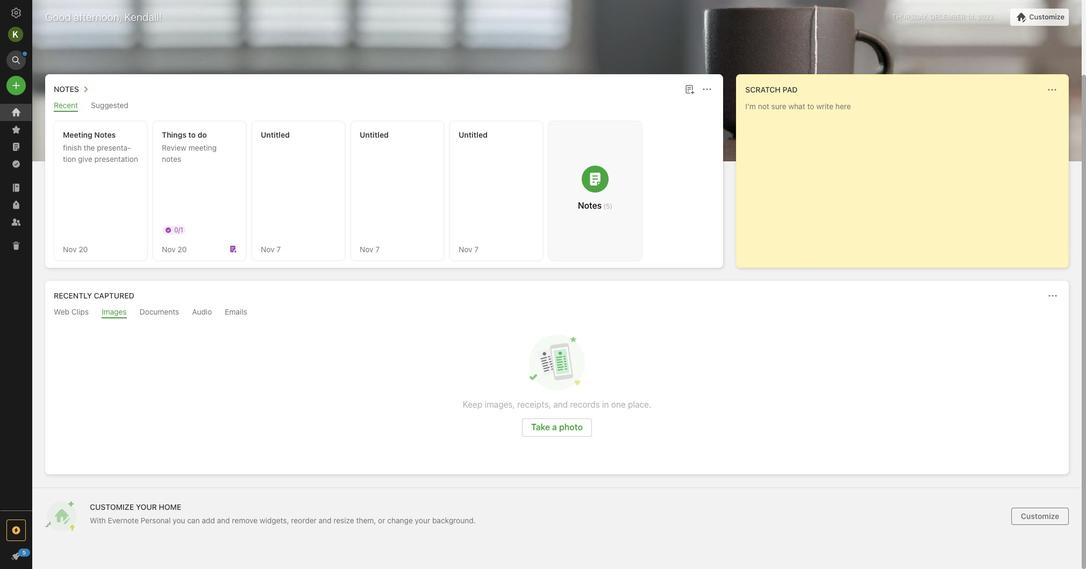 Task type: locate. For each thing, give the bounding box(es) containing it.
photo
[[559, 422, 583, 432]]

and left "resize"
[[319, 516, 332, 525]]

recently
[[54, 291, 92, 300]]

2 tab list from the top
[[47, 307, 1067, 319]]

meeting
[[63, 130, 92, 139]]

kendall!
[[125, 11, 162, 23]]

0 vertical spatial customize
[[1030, 12, 1065, 21]]

give
[[78, 154, 92, 164]]

and
[[554, 400, 568, 409], [217, 516, 230, 525], [319, 516, 332, 525]]

clips
[[71, 307, 89, 316]]

2 nov from the left
[[162, 245, 176, 254]]

and right add at left
[[217, 516, 230, 525]]

more actions field for scratch pad
[[1045, 82, 1060, 97]]

7
[[277, 245, 281, 254], [376, 245, 380, 254], [475, 245, 479, 254]]

account image
[[8, 27, 23, 42]]

notes ( 5 )
[[578, 201, 613, 210]]

1 horizontal spatial nov 7
[[360, 245, 380, 254]]

nov 20 down 0/1
[[162, 245, 187, 254]]

customize
[[1030, 12, 1065, 21], [1022, 512, 1060, 521]]

evernote
[[108, 516, 139, 525]]

images,
[[485, 400, 515, 409]]

to
[[189, 130, 196, 139]]

finish
[[63, 143, 82, 152]]

2 nov 20 from the left
[[162, 245, 187, 254]]

1 vertical spatial more actions image
[[1047, 289, 1060, 302]]

images tab panel
[[45, 319, 1070, 475]]

tion
[[63, 143, 131, 164]]

1 vertical spatial 5
[[22, 549, 26, 556]]

2 20 from the left
[[178, 245, 187, 254]]

14,
[[967, 13, 976, 21]]

notes left the (
[[578, 201, 602, 210]]

0 horizontal spatial notes
[[54, 84, 79, 94]]

presentation
[[95, 154, 138, 164]]

good afternoon, kendall!
[[45, 11, 162, 23]]

nov 20 up recently
[[63, 245, 88, 254]]

add
[[202, 516, 215, 525]]

tab list containing recent
[[47, 101, 722, 112]]

do
[[198, 130, 207, 139]]

0 horizontal spatial 5
[[22, 549, 26, 556]]

notes up presenta
[[94, 130, 116, 139]]

2 horizontal spatial and
[[554, 400, 568, 409]]

2 7 from the left
[[376, 245, 380, 254]]

1 tab list from the top
[[47, 101, 722, 112]]

audio tab
[[192, 307, 212, 319]]

notes
[[54, 84, 79, 94], [94, 130, 116, 139], [578, 201, 602, 210]]

0 horizontal spatial nov 7
[[261, 245, 281, 254]]

take a photo
[[532, 422, 583, 432]]

records
[[571, 400, 600, 409]]

1 horizontal spatial 5
[[606, 202, 610, 210]]

remove
[[232, 516, 258, 525]]

meeting
[[189, 143, 217, 152]]

0 horizontal spatial 20
[[79, 245, 88, 254]]

Help and Learning task checklist field
[[0, 548, 32, 565]]

change
[[388, 516, 413, 525]]

nov
[[63, 245, 77, 254], [162, 245, 176, 254], [261, 245, 275, 254], [360, 245, 374, 254], [459, 245, 473, 254]]

5 inside field
[[22, 549, 26, 556]]

nov 7
[[261, 245, 281, 254], [360, 245, 380, 254], [459, 245, 479, 254]]

Account field
[[0, 24, 32, 45]]

scratch
[[746, 85, 781, 94]]

more actions field for recently captured
[[1046, 288, 1061, 303]]

2 horizontal spatial nov 7
[[459, 245, 479, 254]]

20 up recently
[[79, 245, 88, 254]]

2 vertical spatial notes
[[578, 201, 602, 210]]

background.
[[433, 516, 476, 525]]

images
[[102, 307, 127, 316]]

More actions field
[[700, 82, 715, 97], [1045, 82, 1060, 97], [1046, 288, 1061, 303]]

tab list for notes
[[47, 101, 722, 112]]

click to expand image
[[28, 549, 36, 562]]

20
[[79, 245, 88, 254], [178, 245, 187, 254]]

more actions image
[[1046, 83, 1059, 96], [1047, 289, 1060, 302]]

notes inside notes button
[[54, 84, 79, 94]]

reorder
[[291, 516, 317, 525]]

scratch pad
[[746, 85, 798, 94]]

5 nov from the left
[[459, 245, 473, 254]]

web
[[54, 307, 69, 316]]

0 vertical spatial tab list
[[47, 101, 722, 112]]

1 horizontal spatial 7
[[376, 245, 380, 254]]

documents
[[140, 307, 179, 316]]

0/1
[[174, 226, 183, 234]]

notes up recent
[[54, 84, 79, 94]]

2 horizontal spatial untitled
[[459, 130, 488, 139]]

a
[[553, 422, 557, 432]]

suggested tab
[[91, 101, 128, 112]]

tab list
[[47, 101, 722, 112], [47, 307, 1067, 319]]

in
[[603, 400, 609, 409]]

5
[[606, 202, 610, 210], [22, 549, 26, 556]]

notes button
[[52, 83, 92, 96]]

3 7 from the left
[[475, 245, 479, 254]]

0 vertical spatial 5
[[606, 202, 610, 210]]

recently captured button
[[52, 289, 134, 302]]

20 down 0/1
[[178, 245, 187, 254]]

0 vertical spatial notes
[[54, 84, 79, 94]]

customize your home with evernote personal you can add and remove widgets, reorder and resize them, or change your background.
[[90, 503, 476, 525]]

your
[[136, 503, 157, 512]]

0 horizontal spatial nov 20
[[63, 245, 88, 254]]

1 horizontal spatial notes
[[94, 130, 116, 139]]

1 horizontal spatial 20
[[178, 245, 187, 254]]

1 horizontal spatial and
[[319, 516, 332, 525]]

notes inside meeting notes finish the presenta tion give presentation
[[94, 130, 116, 139]]

2 horizontal spatial notes
[[578, 201, 602, 210]]

place.
[[628, 400, 652, 409]]

tab list containing web clips
[[47, 307, 1067, 319]]

keep
[[463, 400, 483, 409]]

settings image
[[10, 6, 23, 19]]

1 nov 7 from the left
[[261, 245, 281, 254]]

1 horizontal spatial untitled
[[360, 130, 389, 139]]

1 horizontal spatial nov 20
[[162, 245, 187, 254]]

nov 20
[[63, 245, 88, 254], [162, 245, 187, 254]]

4 nov from the left
[[360, 245, 374, 254]]

and up take a photo
[[554, 400, 568, 409]]

2 horizontal spatial 7
[[475, 245, 479, 254]]

0 vertical spatial more actions image
[[1046, 83, 1059, 96]]

0 horizontal spatial 7
[[277, 245, 281, 254]]

1 vertical spatial tab list
[[47, 307, 1067, 319]]

recent
[[54, 101, 78, 110]]

0 horizontal spatial untitled
[[261, 130, 290, 139]]

things to do review meeting notes
[[162, 130, 217, 164]]

5 inside notes ( 5 )
[[606, 202, 610, 210]]

1 untitled from the left
[[261, 130, 290, 139]]

untitled
[[261, 130, 290, 139], [360, 130, 389, 139], [459, 130, 488, 139]]

customize button
[[1011, 9, 1070, 26], [1012, 508, 1070, 525]]

1 7 from the left
[[277, 245, 281, 254]]

good
[[45, 11, 71, 23]]

tree
[[0, 104, 32, 510]]

home image
[[10, 106, 23, 119]]

1 vertical spatial notes
[[94, 130, 116, 139]]

1 vertical spatial customize button
[[1012, 508, 1070, 525]]

emails tab
[[225, 307, 247, 319]]

review
[[162, 143, 187, 152]]

3 nov from the left
[[261, 245, 275, 254]]

the
[[84, 143, 95, 152]]



Task type: describe. For each thing, give the bounding box(es) containing it.
recently captured
[[54, 291, 134, 300]]

scratch pad button
[[744, 83, 798, 96]]

0 vertical spatial customize button
[[1011, 9, 1070, 26]]

audio
[[192, 307, 212, 316]]

captured
[[94, 291, 134, 300]]

3 nov 7 from the left
[[459, 245, 479, 254]]

pad
[[783, 85, 798, 94]]

notes
[[162, 154, 181, 164]]

more actions image for scratch pad
[[1046, 83, 1059, 96]]

can
[[187, 516, 200, 525]]

resize
[[334, 516, 354, 525]]

Start writing… text field
[[746, 102, 1069, 259]]

presenta
[[97, 143, 131, 152]]

web clips
[[54, 307, 89, 316]]

or
[[378, 516, 386, 525]]

emails
[[225, 307, 247, 316]]

documents tab
[[140, 307, 179, 319]]

things
[[162, 130, 187, 139]]

personal
[[141, 516, 171, 525]]

you
[[173, 516, 185, 525]]

(
[[604, 202, 606, 210]]

2023
[[978, 13, 994, 21]]

receipts,
[[518, 400, 551, 409]]

thursday, december 14, 2023
[[893, 13, 994, 21]]

your
[[415, 516, 431, 525]]

notes for notes
[[54, 84, 79, 94]]

one
[[612, 400, 626, 409]]

upgrade image
[[10, 524, 23, 537]]

0 horizontal spatial and
[[217, 516, 230, 525]]

1 20 from the left
[[79, 245, 88, 254]]

afternoon,
[[74, 11, 122, 23]]

with
[[90, 516, 106, 525]]

them,
[[356, 516, 376, 525]]

2 untitled from the left
[[360, 130, 389, 139]]

december
[[931, 13, 966, 21]]

1 nov 20 from the left
[[63, 245, 88, 254]]

more actions image
[[701, 83, 714, 96]]

recent tab
[[54, 101, 78, 112]]

1 vertical spatial customize
[[1022, 512, 1060, 521]]

keep images, receipts, and records in one place.
[[463, 400, 652, 409]]

tab list for recently captured
[[47, 307, 1067, 319]]

2 nov 7 from the left
[[360, 245, 380, 254]]

notes for notes ( 5 )
[[578, 201, 602, 210]]

home
[[159, 503, 181, 512]]

suggested
[[91, 101, 128, 110]]

customize
[[90, 503, 134, 512]]

web clips tab
[[54, 307, 89, 319]]

1 nov from the left
[[63, 245, 77, 254]]

meeting notes finish the presenta tion give presentation
[[63, 130, 138, 164]]

recent tab panel
[[45, 112, 724, 268]]

and inside 'images' tab panel
[[554, 400, 568, 409]]

3 untitled from the left
[[459, 130, 488, 139]]

)
[[610, 202, 613, 210]]

widgets,
[[260, 516, 289, 525]]

images tab
[[102, 307, 127, 319]]

more actions image for recently captured
[[1047, 289, 1060, 302]]

thursday,
[[893, 13, 929, 21]]

take
[[532, 422, 550, 432]]

take a photo button
[[522, 419, 592, 437]]



Task type: vqa. For each thing, say whether or not it's contained in the screenshot.
Start writing… text box
yes



